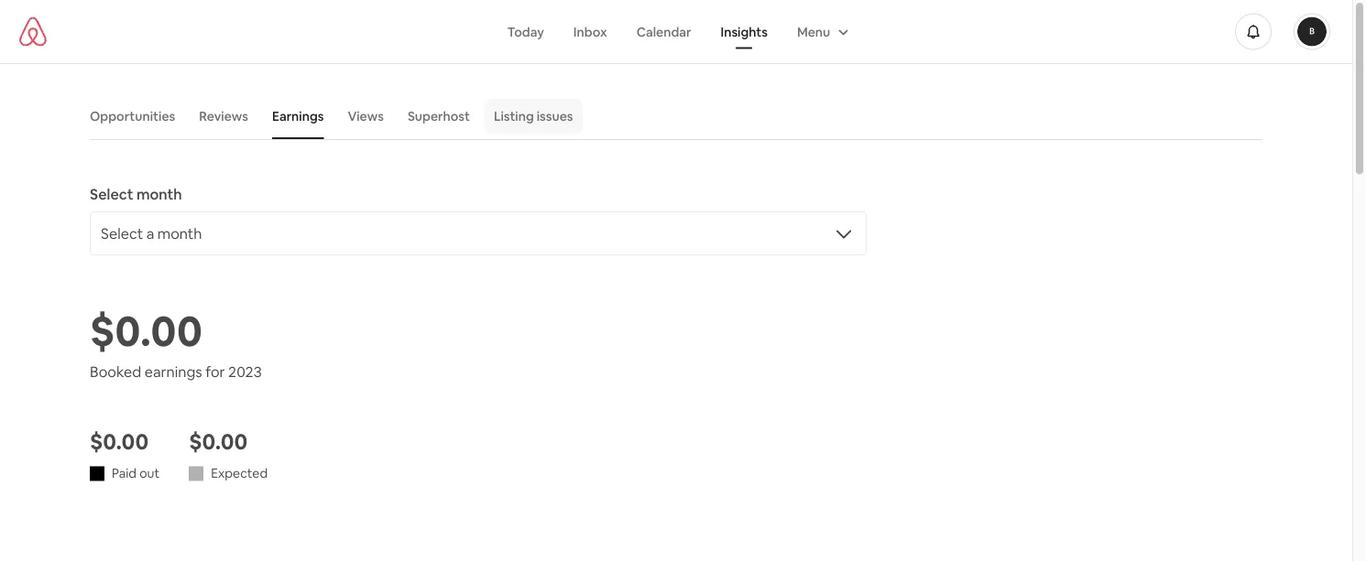 Task type: vqa. For each thing, say whether or not it's contained in the screenshot.
Google map
Showing 47 stays. region
no



Task type: locate. For each thing, give the bounding box(es) containing it.
$0.00 inside $0.00 booked earnings for 2023
[[90, 303, 203, 358]]

select
[[90, 185, 133, 203]]

tab list
[[81, 93, 1263, 139]]

$0.00 up expected
[[189, 427, 248, 456]]

today link
[[493, 14, 559, 49]]

$0.00
[[90, 303, 203, 358], [90, 427, 149, 456], [189, 427, 248, 456]]

earnings
[[145, 362, 202, 381]]

$0.00 up earnings
[[90, 303, 203, 358]]

listing issues button
[[485, 99, 582, 134]]

2023
[[228, 362, 262, 381]]

opportunities
[[90, 108, 175, 125]]

insights link
[[706, 14, 782, 49]]

booked
[[90, 362, 141, 381]]

reviews
[[199, 108, 248, 125]]

insights
[[721, 23, 768, 40]]

menu button
[[782, 14, 860, 49]]

earnings button
[[263, 99, 333, 134]]

$0.00 up paid
[[90, 427, 149, 456]]

listing
[[494, 108, 534, 125]]

expected
[[211, 466, 268, 482]]

inbox link
[[559, 14, 622, 49]]

paid out
[[112, 466, 160, 482]]

tab list containing opportunities
[[81, 93, 1263, 139]]

earnings
[[272, 108, 324, 125]]

views
[[348, 108, 384, 125]]

select month
[[90, 185, 182, 203]]



Task type: describe. For each thing, give the bounding box(es) containing it.
$0.00 for expected
[[189, 427, 248, 456]]

today
[[507, 23, 544, 40]]

$0.00 booked earnings for 2023
[[90, 303, 262, 381]]

menu
[[797, 23, 830, 40]]

for
[[205, 362, 225, 381]]

main navigation menu image
[[1298, 17, 1327, 46]]

issues
[[537, 108, 573, 125]]

superhost button
[[399, 99, 479, 134]]

inbox
[[573, 23, 607, 40]]

opportunities button
[[81, 99, 184, 134]]

$0.00 for paid out
[[90, 427, 149, 456]]

calendar
[[637, 23, 691, 40]]

month
[[136, 185, 182, 203]]

calendar link
[[622, 14, 706, 49]]

paid
[[112, 466, 137, 482]]

listing issues
[[494, 108, 573, 125]]

views button
[[338, 99, 393, 134]]

reviews button
[[190, 99, 258, 134]]

out
[[139, 466, 160, 482]]

superhost
[[408, 108, 470, 125]]



